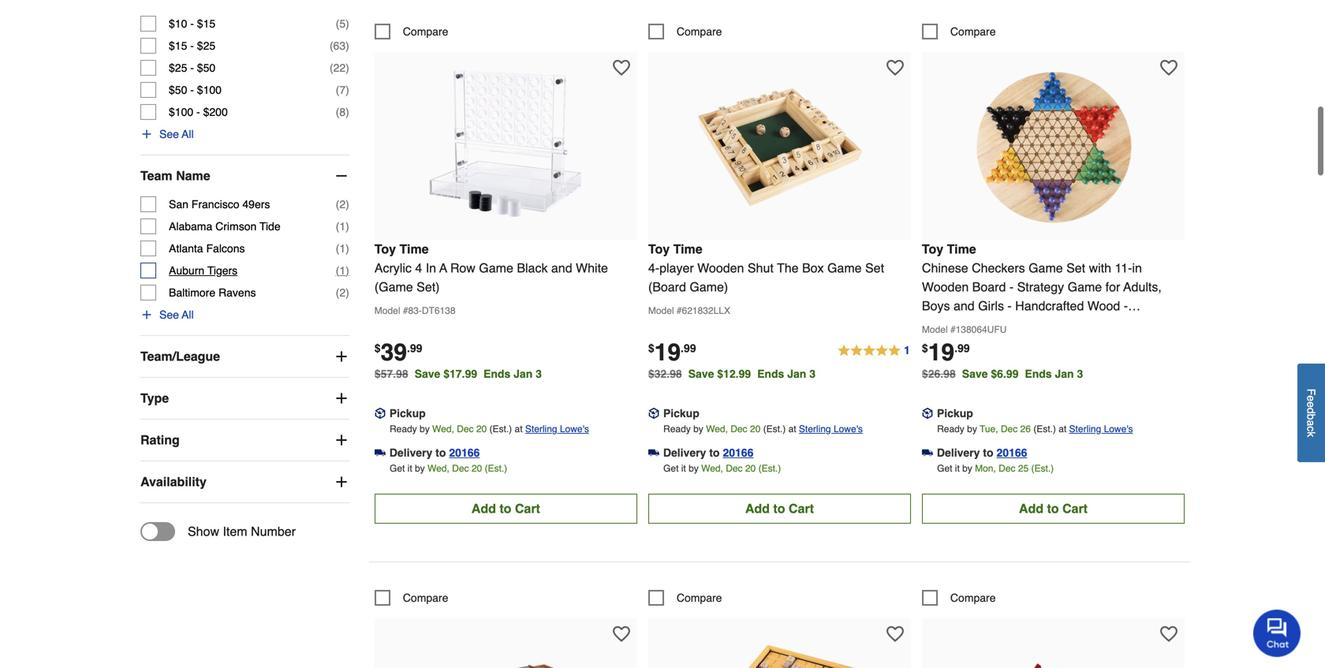 Task type: describe. For each thing, give the bounding box(es) containing it.
1 see from the top
[[159, 128, 179, 140]]

alabama
[[169, 220, 212, 233]]

2 for baltimore ravens
[[339, 286, 346, 299]]

0 vertical spatial $100
[[197, 84, 222, 96]]

type button
[[140, 378, 349, 419]]

$26.98 save $6.99 ends jan 3
[[922, 367, 1083, 380]]

49ers
[[242, 198, 270, 211]]

c
[[1305, 426, 1318, 432]]

time for checkers
[[947, 242, 976, 256]]

show item number element
[[140, 522, 296, 541]]

f e e d b a c k button
[[1297, 364, 1325, 462]]

- left $200
[[196, 106, 200, 118]]

1 heart outline image from the left
[[886, 625, 904, 643]]

compare for 5001851597 element
[[677, 25, 722, 38]]

138064ufu
[[956, 324, 1007, 335]]

delivery to 20166 for third 20166 button from the left
[[937, 446, 1027, 459]]

toy time wood sudoku board game set- complete set with number tiles, wooden game board and puzzle book- number thinking game for adults and kids image
[[693, 626, 866, 668]]

toy inside toy time chinese checkers game set with 11-in wooden board - strategy game for adults, boys and girls - handcrafted wood - traditional pegs - fun and easy to use model # 138064ufu
[[922, 242, 943, 256]]

( 8 )
[[336, 106, 349, 118]]

26
[[1020, 423, 1031, 434]]

- right the girls
[[1008, 298, 1012, 313]]

atlanta falcons
[[169, 242, 245, 255]]

9 ) from the top
[[346, 264, 349, 277]]

fun
[[1024, 317, 1046, 332]]

plus image for rating
[[333, 432, 349, 448]]

set)
[[417, 280, 440, 294]]

tigers
[[207, 264, 238, 277]]

item
[[223, 524, 247, 539]]

11-
[[1115, 261, 1132, 275]]

wooden inside toy time chinese checkers game set with 11-in wooden board - strategy game for adults, boys and girls - handcrafted wood - traditional pegs - fun and easy to use model # 138064ufu
[[922, 280, 969, 294]]

8 ) from the top
[[346, 242, 349, 255]]

auburn
[[169, 264, 204, 277]]

model # 621832llx
[[648, 305, 730, 316]]

1 vertical spatial $25
[[169, 62, 187, 74]]

get for truck filled image for pickup image corresponding to ready by tue, dec 26 (est.) at sterling lowe's
[[937, 463, 952, 474]]

toy time 4-player wooden shut the box game set (board game)
[[648, 242, 884, 294]]

ready for pickup icon at left bottom
[[390, 423, 417, 434]]

2 $ 19 .99 from the left
[[922, 339, 970, 366]]

girls
[[978, 298, 1004, 313]]

3 20166 button from the left
[[997, 445, 1027, 461]]

0 horizontal spatial $50
[[169, 84, 187, 96]]

name
[[176, 168, 210, 183]]

$ for $26.98 save $6.99 ends jan 3
[[922, 342, 928, 354]]

acrylic
[[374, 261, 412, 275]]

type
[[140, 391, 169, 405]]

3 add to cart from the left
[[1019, 501, 1088, 516]]

save for 39
[[415, 367, 440, 380]]

atlanta
[[169, 242, 203, 255]]

a
[[1305, 420, 1318, 426]]

- right board
[[1009, 280, 1014, 294]]

$12.99
[[717, 367, 751, 380]]

game inside toy time 4-player wooden shut the box game set (board game)
[[827, 261, 862, 275]]

$100 - $200
[[169, 106, 228, 118]]

( 1 ) for alabama crimson tide
[[336, 220, 349, 233]]

ready by tue, dec 26 (est.) at sterling lowe's
[[937, 423, 1133, 434]]

show item number
[[188, 524, 296, 539]]

team
[[140, 168, 172, 183]]

$57.98
[[374, 367, 408, 380]]

- down $15 - $25
[[190, 62, 194, 74]]

with
[[1089, 261, 1111, 275]]

delivery to 20166 for 2nd 20166 button from the right
[[663, 446, 754, 459]]

2 ready by wed, dec 20 (est.) at sterling lowe's from the left
[[663, 423, 863, 434]]

2 ends jan 3 element from the left
[[757, 367, 822, 380]]

1 add from the left
[[471, 501, 496, 516]]

( for $100
[[336, 84, 339, 96]]

2 see all button from the top
[[140, 307, 194, 323]]

1 for auburn tigers
[[339, 264, 346, 277]]

chat invite button image
[[1253, 609, 1301, 657]]

(board
[[648, 280, 686, 294]]

$57.98 save $17.99 ends jan 3
[[374, 367, 542, 380]]

chinese
[[922, 261, 968, 275]]

plus image inside see all button
[[140, 128, 153, 140]]

2 for san francisco 49ers
[[339, 198, 346, 211]]

handcrafted
[[1015, 298, 1084, 313]]

$25 - $50
[[169, 62, 215, 74]]

2 20166 from the left
[[723, 446, 754, 459]]

) for tide
[[346, 220, 349, 233]]

model for acrylic 4 in a row game black and white (game set)
[[374, 305, 400, 316]]

plus image for type
[[333, 390, 349, 406]]

toy time acrylic 4 in a row game black and white (game set)
[[374, 242, 608, 294]]

alabama crimson tide
[[169, 220, 280, 233]]

plus image for team/league
[[333, 349, 349, 364]]

get it by wed, dec 20 (est.) for 2nd 20166 button from the right
[[663, 463, 781, 474]]

set inside toy time 4-player wooden shut the box game set (board game)
[[865, 261, 884, 275]]

$15 - $25
[[169, 40, 215, 52]]

game down with
[[1068, 280, 1102, 294]]

lowe's for 1st 20166 button from left
[[560, 423, 589, 434]]

get it by mon, dec 25 (est.)
[[937, 463, 1054, 474]]

toy for 4-player wooden shut the box game set (board game)
[[648, 242, 670, 256]]

$32.98
[[648, 367, 682, 380]]

truck filled image for pickup image corresponding to ready by tue, dec 26 (est.) at sterling lowe's
[[922, 447, 933, 458]]

3 add from the left
[[1019, 501, 1043, 516]]

) for $15
[[346, 17, 349, 30]]

2 20166 button from the left
[[723, 445, 754, 461]]

lowe's for 2nd 20166 button from the right
[[834, 423, 863, 434]]

$32.98 save $12.99 ends jan 3
[[648, 367, 816, 380]]

2 3 from the left
[[809, 367, 816, 380]]

sterling lowe's button for 2nd 20166 button from the right
[[799, 421, 863, 437]]

checkers
[[972, 261, 1025, 275]]

number
[[251, 524, 296, 539]]

savings save $6.99 element
[[962, 367, 1089, 380]]

1 horizontal spatial and
[[954, 298, 975, 313]]

f
[[1305, 389, 1318, 396]]

$26.98
[[922, 367, 956, 380]]

availability button
[[140, 461, 349, 502]]

- right $10
[[190, 17, 194, 30]]

( 2 ) for san francisco 49ers
[[336, 198, 349, 211]]

22
[[333, 62, 346, 74]]

3 20166 from the left
[[997, 446, 1027, 459]]

wood
[[1087, 298, 1120, 313]]

use
[[1119, 317, 1142, 332]]

2 add to cart button from the left
[[648, 494, 911, 524]]

8
[[339, 106, 346, 118]]

game)
[[690, 280, 728, 294]]

2 .99 from the left
[[681, 342, 696, 354]]

2 jan from the left
[[787, 367, 806, 380]]

2 19 from the left
[[928, 339, 954, 366]]

tue,
[[980, 423, 998, 434]]

game up strategy
[[1029, 261, 1063, 275]]

1 add to cart button from the left
[[374, 494, 637, 524]]

1 vertical spatial $100
[[169, 106, 193, 118]]

delivery to 20166 for 1st 20166 button from left
[[389, 446, 480, 459]]

1 button
[[837, 341, 911, 360]]

621832llx
[[682, 305, 730, 316]]

baltimore
[[169, 286, 215, 299]]

( 5 )
[[336, 17, 349, 30]]

1 inside 5 stars image
[[904, 344, 910, 356]]

) for $200
[[346, 106, 349, 118]]

2 e from the top
[[1305, 402, 1318, 408]]

( for 49ers
[[336, 198, 339, 211]]

1 e from the top
[[1305, 396, 1318, 402]]

pickup image
[[374, 408, 386, 419]]

$200
[[203, 106, 228, 118]]

black
[[517, 261, 548, 275]]

traditional
[[922, 317, 980, 332]]

7
[[339, 84, 346, 96]]

pickup for pickup icon at left bottom
[[389, 407, 426, 420]]

white
[[576, 261, 608, 275]]

player
[[659, 261, 694, 275]]

team name
[[140, 168, 210, 183]]

# for (game
[[403, 305, 408, 316]]

san francisco 49ers
[[169, 198, 270, 211]]

compare for 5014598379 element
[[403, 25, 448, 38]]

compare for 5014598363 element
[[950, 591, 996, 604]]

was price $32.98 element
[[648, 364, 688, 380]]

game inside toy time acrylic 4 in a row game black and white (game set)
[[479, 261, 513, 275]]

was price $57.98 element
[[374, 364, 415, 380]]

( 1 ) for atlanta falcons
[[336, 242, 349, 255]]

( 7 )
[[336, 84, 349, 96]]

ends for 39
[[484, 367, 511, 380]]

( 22 )
[[330, 62, 349, 74]]

availability
[[140, 474, 207, 489]]

sterling for 1st 20166 button from left
[[525, 423, 557, 434]]

5 stars image
[[837, 341, 911, 360]]

pickup for pickup image related to ready by wed, dec 20 (est.) at sterling lowe's
[[663, 407, 699, 420]]

rating button
[[140, 420, 349, 461]]

adults,
[[1123, 280, 1162, 294]]

4
[[415, 261, 422, 275]]

ready for pickup image related to ready by wed, dec 20 (est.) at sterling lowe's
[[663, 423, 691, 434]]

) for 49ers
[[346, 198, 349, 211]]

minus image
[[333, 168, 349, 184]]

.99 for $57.98
[[407, 342, 422, 354]]

2 all from the top
[[182, 308, 194, 321]]

(game
[[374, 280, 413, 294]]

compare for 5001790781 element
[[403, 591, 448, 604]]

$10
[[169, 17, 187, 30]]

2 ends from the left
[[757, 367, 784, 380]]

1 all from the top
[[182, 128, 194, 140]]

crimson
[[215, 220, 257, 233]]

delivery for truck filled image for pickup image related to ready by wed, dec 20 (est.) at sterling lowe's
[[663, 446, 706, 459]]

row
[[450, 261, 475, 275]]

it for 1st 20166 button from left
[[408, 463, 412, 474]]

francisco
[[192, 198, 239, 211]]

0 vertical spatial $25
[[197, 40, 215, 52]]

wooden inside toy time 4-player wooden shut the box game set (board game)
[[697, 261, 744, 275]]



Task type: vqa. For each thing, say whether or not it's contained in the screenshot.
left Brown
no



Task type: locate. For each thing, give the bounding box(es) containing it.
( 2 ) down minus image at the left top
[[336, 198, 349, 211]]

.99 inside $ 39 .99
[[407, 342, 422, 354]]

toy up 4-
[[648, 242, 670, 256]]

1 horizontal spatial jan
[[787, 367, 806, 380]]

actual price $19.99 element up the $32.98
[[648, 339, 696, 366]]

2 horizontal spatial get
[[937, 463, 952, 474]]

$ for $57.98 save $17.99 ends jan 3
[[374, 342, 381, 354]]

1 horizontal spatial ends jan 3 element
[[757, 367, 822, 380]]

see all for second see all button from the bottom
[[159, 128, 194, 140]]

2 add to cart from the left
[[745, 501, 814, 516]]

$15 up $15 - $25
[[197, 17, 215, 30]]

2 horizontal spatial add
[[1019, 501, 1043, 516]]

see down baltimore
[[159, 308, 179, 321]]

compare inside 5014598363 element
[[950, 591, 996, 604]]

2 get it by wed, dec 20 (est.) from the left
[[663, 463, 781, 474]]

$100 up $200
[[197, 84, 222, 96]]

in
[[1132, 261, 1142, 275]]

plus image inside type button
[[333, 390, 349, 406]]

2 sterling lowe's button from the left
[[799, 421, 863, 437]]

5001851597 element
[[648, 24, 722, 39]]

2 $ from the left
[[648, 342, 654, 354]]

see all button down baltimore
[[140, 307, 194, 323]]

toy for acrylic 4 in a row game black and white (game set)
[[374, 242, 396, 256]]

$50 down the $25 - $50
[[169, 84, 187, 96]]

box
[[802, 261, 824, 275]]

4-
[[648, 261, 659, 275]]

1 for alabama crimson tide
[[339, 220, 346, 233]]

savings save $12.99 element
[[688, 367, 822, 380]]

1 vertical spatial see all button
[[140, 307, 194, 323]]

( 63 )
[[330, 40, 349, 52]]

2 cart from the left
[[789, 501, 814, 516]]

(
[[336, 17, 339, 30], [330, 40, 333, 52], [330, 62, 333, 74], [336, 84, 339, 96], [336, 106, 339, 118], [336, 198, 339, 211], [336, 220, 339, 233], [336, 242, 339, 255], [336, 264, 339, 277], [336, 286, 339, 299]]

shut
[[748, 261, 774, 275]]

1 3 from the left
[[536, 367, 542, 380]]

ends jan 3 element for 39
[[484, 367, 548, 380]]

( 1 ) for auburn tigers
[[336, 264, 349, 277]]

.99 up was price $32.98 element
[[681, 342, 696, 354]]

- down "$10 - $15"
[[190, 40, 194, 52]]

2 heart outline image from the left
[[1160, 625, 1177, 643]]

1 see all button from the top
[[140, 126, 194, 142]]

1 horizontal spatial get it by wed, dec 20 (est.)
[[663, 463, 781, 474]]

3 cart from the left
[[1062, 501, 1088, 516]]

see all for 1st see all button from the bottom
[[159, 308, 194, 321]]

time inside toy time 4-player wooden shut the box game set (board game)
[[673, 242, 702, 256]]

1 horizontal spatial delivery to 20166
[[663, 446, 754, 459]]

1 horizontal spatial get
[[663, 463, 679, 474]]

25
[[1018, 463, 1029, 474]]

2 horizontal spatial add to cart button
[[922, 494, 1185, 524]]

ready by wed, dec 20 (est.) at sterling lowe's down savings save $12.99 element
[[663, 423, 863, 434]]

compare inside 5001851597 element
[[677, 25, 722, 38]]

toy time acrylic 4 in a row game black and white (game set) image
[[419, 60, 593, 233]]

1 horizontal spatial time
[[673, 242, 702, 256]]

0 horizontal spatial it
[[408, 463, 412, 474]]

( 1 )
[[336, 220, 349, 233], [336, 242, 349, 255], [336, 264, 349, 277]]

1 horizontal spatial $25
[[197, 40, 215, 52]]

model # 83-dt6138
[[374, 305, 456, 316]]

baltimore ravens
[[169, 286, 256, 299]]

1 save from the left
[[415, 367, 440, 380]]

compare inside 5001427289 element
[[677, 591, 722, 604]]

2 horizontal spatial at
[[1059, 423, 1067, 434]]

see all down $100 - $200 at the left top
[[159, 128, 194, 140]]

- up use on the top of page
[[1124, 298, 1128, 313]]

add to cart button
[[374, 494, 637, 524], [648, 494, 911, 524], [922, 494, 1185, 524]]

) for $25
[[346, 40, 349, 52]]

at down savings save $12.99 element
[[788, 423, 796, 434]]

1 horizontal spatial pickup image
[[922, 408, 933, 419]]

cart for 2nd add to cart button
[[789, 501, 814, 516]]

$ 19 .99
[[648, 339, 696, 366], [922, 339, 970, 366]]

truck filled image for pickup icon at left bottom
[[374, 447, 386, 458]]

see
[[159, 128, 179, 140], [159, 308, 179, 321]]

3 toy from the left
[[922, 242, 943, 256]]

1 horizontal spatial it
[[681, 463, 686, 474]]

$15 down $10
[[169, 40, 187, 52]]

at down savings save $17.99 element at left
[[515, 423, 523, 434]]

$10 - $15
[[169, 17, 215, 30]]

2 it from the left
[[681, 463, 686, 474]]

0 horizontal spatial 19
[[654, 339, 681, 366]]

savings save $17.99 element
[[415, 367, 548, 380]]

3 add to cart button from the left
[[922, 494, 1185, 524]]

2 get from the left
[[663, 463, 679, 474]]

3 jan from the left
[[1055, 367, 1074, 380]]

at for third 20166 button from the left
[[1059, 423, 1067, 434]]

plus image inside team/league button
[[333, 349, 349, 364]]

model down boys
[[922, 324, 948, 335]]

see all button down $100 - $200 at the left top
[[140, 126, 194, 142]]

plus image for availability
[[333, 474, 349, 490]]

3 ( 1 ) from the top
[[336, 264, 349, 277]]

$100
[[197, 84, 222, 96], [169, 106, 193, 118]]

1 get it by wed, dec 20 (est.) from the left
[[390, 463, 507, 474]]

1 horizontal spatial sterling lowe's button
[[799, 421, 863, 437]]

1 vertical spatial ( 1 )
[[336, 242, 349, 255]]

team/league button
[[140, 336, 349, 377]]

it for third 20166 button from the left
[[955, 463, 960, 474]]

cart for 3rd add to cart button from the right
[[515, 501, 540, 516]]

pegs
[[984, 317, 1013, 332]]

0 horizontal spatial at
[[515, 423, 523, 434]]

( 2 )
[[336, 198, 349, 211], [336, 286, 349, 299]]

pickup for pickup image corresponding to ready by tue, dec 26 (est.) at sterling lowe's
[[937, 407, 973, 420]]

pickup image for ready by tue, dec 26 (est.) at sterling lowe's
[[922, 408, 933, 419]]

jan right $17.99
[[514, 367, 533, 380]]

2 truck filled image from the left
[[648, 447, 659, 458]]

2 2 from the top
[[339, 286, 346, 299]]

2 horizontal spatial truck filled image
[[922, 447, 933, 458]]

$ up was price $26.98 element
[[922, 342, 928, 354]]

ends jan 3 element for 19
[[1025, 367, 1089, 380]]

2 horizontal spatial model
[[922, 324, 948, 335]]

1 for atlanta falcons
[[339, 242, 346, 255]]

0 vertical spatial all
[[182, 128, 194, 140]]

time up '4'
[[399, 242, 429, 256]]

19 up $26.98
[[928, 339, 954, 366]]

model inside toy time chinese checkers game set with 11-in wooden board - strategy game for adults, boys and girls - handcrafted wood - traditional pegs - fun and easy to use model # 138064ufu
[[922, 324, 948, 335]]

0 vertical spatial ( 1 )
[[336, 220, 349, 233]]

sterling lowe's button for 1st 20166 button from left
[[525, 421, 589, 437]]

time up player
[[673, 242, 702, 256]]

set right box
[[865, 261, 884, 275]]

(est.)
[[489, 423, 512, 434], [763, 423, 786, 434], [1033, 423, 1056, 434], [485, 463, 507, 474], [758, 463, 781, 474], [1031, 463, 1054, 474]]

pickup down the $32.98
[[663, 407, 699, 420]]

5014598363 element
[[922, 590, 996, 606]]

1 truck filled image from the left
[[374, 447, 386, 458]]

2 horizontal spatial it
[[955, 463, 960, 474]]

actual price $19.99 element up $26.98
[[922, 339, 970, 366]]

in
[[426, 261, 436, 275]]

0 horizontal spatial lowe's
[[560, 423, 589, 434]]

0 horizontal spatial add to cart button
[[374, 494, 637, 524]]

3 right $17.99
[[536, 367, 542, 380]]

1 horizontal spatial $50
[[197, 62, 215, 74]]

2 ) from the top
[[346, 40, 349, 52]]

5001427289 element
[[648, 590, 722, 606]]

2 pickup image from the left
[[922, 408, 933, 419]]

2 ready from the left
[[663, 423, 691, 434]]

pickup down $26.98
[[937, 407, 973, 420]]

2 vertical spatial ( 1 )
[[336, 264, 349, 277]]

0 vertical spatial ( 2 )
[[336, 198, 349, 211]]

1 horizontal spatial set
[[1066, 261, 1085, 275]]

ends jan 3 element right the $12.99
[[757, 367, 822, 380]]

0 horizontal spatial set
[[865, 261, 884, 275]]

game right row
[[479, 261, 513, 275]]

toy up chinese
[[922, 242, 943, 256]]

1 vertical spatial $15
[[169, 40, 187, 52]]

1 lowe's from the left
[[560, 423, 589, 434]]

( for tide
[[336, 220, 339, 233]]

1 horizontal spatial actual price $19.99 element
[[922, 339, 970, 366]]

1 sterling from the left
[[525, 423, 557, 434]]

b
[[1305, 414, 1318, 420]]

2 vertical spatial plus image
[[333, 474, 349, 490]]

1 actual price $19.99 element from the left
[[648, 339, 696, 366]]

3 lowe's from the left
[[1104, 423, 1133, 434]]

delivery for truck filled image for pickup image corresponding to ready by tue, dec 26 (est.) at sterling lowe's
[[937, 446, 980, 459]]

$25 down $15 - $25
[[169, 62, 187, 74]]

all down $100 - $200 at the left top
[[182, 128, 194, 140]]

39
[[381, 339, 407, 366]]

0 horizontal spatial sterling lowe's button
[[525, 421, 589, 437]]

3 down easy
[[1077, 367, 1083, 380]]

0 horizontal spatial $100
[[169, 106, 193, 118]]

3 delivery from the left
[[937, 446, 980, 459]]

see all button
[[140, 126, 194, 142], [140, 307, 194, 323]]

0 horizontal spatial sterling
[[525, 423, 557, 434]]

toy inside toy time 4-player wooden shut the box game set (board game)
[[648, 242, 670, 256]]

ends jan 3 element right $6.99 at the bottom right
[[1025, 367, 1089, 380]]

plus image
[[140, 308, 153, 321], [333, 390, 349, 406], [333, 474, 349, 490]]

see down $100 - $200 at the left top
[[159, 128, 179, 140]]

1 horizontal spatial add to cart button
[[648, 494, 911, 524]]

delivery
[[389, 446, 432, 459], [663, 446, 706, 459], [937, 446, 980, 459]]

.99
[[407, 342, 422, 354], [681, 342, 696, 354], [954, 342, 970, 354]]

2 horizontal spatial ends
[[1025, 367, 1052, 380]]

$100 down $50 - $100
[[169, 106, 193, 118]]

$ up the was price $57.98 'element'
[[374, 342, 381, 354]]

4 ) from the top
[[346, 84, 349, 96]]

- left fun at the right
[[1016, 317, 1020, 332]]

toy up acrylic
[[374, 242, 396, 256]]

1 vertical spatial $50
[[169, 84, 187, 96]]

a
[[439, 261, 447, 275]]

2 sterling from the left
[[799, 423, 831, 434]]

2 vertical spatial and
[[1049, 317, 1070, 332]]

1 see all from the top
[[159, 128, 194, 140]]

ends right $6.99 at the bottom right
[[1025, 367, 1052, 380]]

and up traditional
[[954, 298, 975, 313]]

1 2 from the top
[[339, 198, 346, 211]]

game right box
[[827, 261, 862, 275]]

1 add to cart from the left
[[471, 501, 540, 516]]

save for 19
[[962, 367, 988, 380]]

# down (game
[[403, 305, 408, 316]]

3 ready from the left
[[937, 423, 964, 434]]

2 horizontal spatial pickup
[[937, 407, 973, 420]]

0 horizontal spatial save
[[415, 367, 440, 380]]

jan right the $12.99
[[787, 367, 806, 380]]

toy inside toy time acrylic 4 in a row game black and white (game set)
[[374, 242, 396, 256]]

save left $17.99
[[415, 367, 440, 380]]

1 horizontal spatial truck filled image
[[648, 447, 659, 458]]

0 horizontal spatial get
[[390, 463, 405, 474]]

set
[[865, 261, 884, 275], [1066, 261, 1085, 275]]

1 horizontal spatial delivery
[[663, 446, 706, 459]]

$15
[[197, 17, 215, 30], [169, 40, 187, 52]]

$50 - $100
[[169, 84, 222, 96]]

team name button
[[140, 155, 349, 196]]

3 ends jan 3 element from the left
[[1025, 367, 1089, 380]]

0 horizontal spatial 20166 button
[[449, 445, 480, 461]]

1 ) from the top
[[346, 17, 349, 30]]

1 sterling lowe's button from the left
[[525, 421, 589, 437]]

2
[[339, 198, 346, 211], [339, 286, 346, 299]]

truck filled image
[[374, 447, 386, 458], [648, 447, 659, 458], [922, 447, 933, 458]]

# up was price $26.98 element
[[950, 324, 956, 335]]

1 cart from the left
[[515, 501, 540, 516]]

2 horizontal spatial 20166
[[997, 446, 1027, 459]]

.99 down traditional
[[954, 342, 970, 354]]

) for $50
[[346, 62, 349, 74]]

1 it from the left
[[408, 463, 412, 474]]

the
[[777, 261, 799, 275]]

compare for 5001427289 element
[[677, 591, 722, 604]]

1 19 from the left
[[654, 339, 681, 366]]

get for truck filled image for pickup image related to ready by wed, dec 20 (est.) at sterling lowe's
[[663, 463, 679, 474]]

toy time modern chess set- acrylic chess board (game set) image
[[967, 626, 1140, 668]]

jumbl educational jigsaw puzzle image
[[419, 626, 593, 668]]

1 horizontal spatial ready by wed, dec 20 (est.) at sterling lowe's
[[663, 423, 863, 434]]

time inside toy time chinese checkers game set with 11-in wooden board - strategy game for adults, boys and girls - handcrafted wood - traditional pegs - fun and easy to use model # 138064ufu
[[947, 242, 976, 256]]

sterling for 2nd 20166 button from the right
[[799, 423, 831, 434]]

2 see from the top
[[159, 308, 179, 321]]

2 pickup from the left
[[663, 407, 699, 420]]

0 vertical spatial plus image
[[140, 128, 153, 140]]

$ inside $ 39 .99
[[374, 342, 381, 354]]

0 vertical spatial see all
[[159, 128, 194, 140]]

1 horizontal spatial $15
[[197, 17, 215, 30]]

1 vertical spatial plus image
[[333, 390, 349, 406]]

ready left tue,
[[937, 423, 964, 434]]

1 toy from the left
[[374, 242, 396, 256]]

2 add from the left
[[745, 501, 770, 516]]

model down (game
[[374, 305, 400, 316]]

2 horizontal spatial sterling
[[1069, 423, 1101, 434]]

cart for 1st add to cart button from the right
[[1062, 501, 1088, 516]]

3 at from the left
[[1059, 423, 1067, 434]]

1 horizontal spatial model
[[648, 305, 674, 316]]

2 horizontal spatial delivery to 20166
[[937, 446, 1027, 459]]

3 3 from the left
[[1077, 367, 1083, 380]]

1 20166 from the left
[[449, 446, 480, 459]]

( 2 ) for baltimore ravens
[[336, 286, 349, 299]]

0 horizontal spatial truck filled image
[[374, 447, 386, 458]]

83-
[[408, 305, 422, 316]]

1 vertical spatial see
[[159, 308, 179, 321]]

at for 1st 20166 button from left
[[515, 423, 523, 434]]

plus image inside rating button
[[333, 432, 349, 448]]

5001790781 element
[[374, 590, 448, 606]]

1 $ 19 .99 from the left
[[648, 339, 696, 366]]

plus image inside availability button
[[333, 474, 349, 490]]

falcons
[[206, 242, 245, 255]]

1 horizontal spatial $100
[[197, 84, 222, 96]]

0 horizontal spatial $
[[374, 342, 381, 354]]

auburn tigers
[[169, 264, 238, 277]]

20
[[476, 423, 487, 434], [750, 423, 761, 434], [472, 463, 482, 474], [745, 463, 756, 474]]

it for 2nd 20166 button from the right
[[681, 463, 686, 474]]

0 horizontal spatial actual price $19.99 element
[[648, 339, 696, 366]]

1 horizontal spatial pickup
[[663, 407, 699, 420]]

1 horizontal spatial ends
[[757, 367, 784, 380]]

0 vertical spatial wooden
[[697, 261, 744, 275]]

k
[[1305, 432, 1318, 437]]

3 right the $12.99
[[809, 367, 816, 380]]

actual price $39.99 element
[[374, 339, 422, 366]]

f e e d b a c k
[[1305, 389, 1318, 437]]

2 horizontal spatial 3
[[1077, 367, 1083, 380]]

heart outline image
[[886, 625, 904, 643], [1160, 625, 1177, 643]]

2 save from the left
[[688, 367, 714, 380]]

dt6138
[[422, 305, 456, 316]]

save left the $12.99
[[688, 367, 714, 380]]

ends jan 3 element
[[484, 367, 548, 380], [757, 367, 822, 380], [1025, 367, 1089, 380]]

0 vertical spatial and
[[551, 261, 572, 275]]

2 horizontal spatial delivery
[[937, 446, 980, 459]]

2 see all from the top
[[159, 308, 194, 321]]

1 ready by wed, dec 20 (est.) at sterling lowe's from the left
[[390, 423, 589, 434]]

mon,
[[975, 463, 996, 474]]

) for $100
[[346, 84, 349, 96]]

( for $50
[[330, 62, 333, 74]]

$ up was price $32.98 element
[[648, 342, 654, 354]]

1 delivery from the left
[[389, 446, 432, 459]]

1 horizontal spatial 3
[[809, 367, 816, 380]]

at for 2nd 20166 button from the right
[[788, 423, 796, 434]]

get
[[390, 463, 405, 474], [663, 463, 679, 474], [937, 463, 952, 474]]

0 horizontal spatial time
[[399, 242, 429, 256]]

time for player
[[673, 242, 702, 256]]

0 horizontal spatial jan
[[514, 367, 533, 380]]

save left $6.99 at the bottom right
[[962, 367, 988, 380]]

rating
[[140, 433, 180, 447]]

1 pickup from the left
[[389, 407, 426, 420]]

3 ) from the top
[[346, 62, 349, 74]]

2 horizontal spatial lowe's
[[1104, 423, 1133, 434]]

- down the $25 - $50
[[190, 84, 194, 96]]

compare for 5001426385 "element"
[[950, 25, 996, 38]]

for
[[1106, 280, 1120, 294]]

2 lowe's from the left
[[834, 423, 863, 434]]

e up b
[[1305, 402, 1318, 408]]

jan down easy
[[1055, 367, 1074, 380]]

sterling lowe's button for third 20166 button from the left
[[1069, 421, 1133, 437]]

lowe's for third 20166 button from the left
[[1104, 423, 1133, 434]]

10 ) from the top
[[346, 286, 349, 299]]

0 vertical spatial $50
[[197, 62, 215, 74]]

ready by wed, dec 20 (est.) at sterling lowe's down savings save $17.99 element at left
[[390, 423, 589, 434]]

3 time from the left
[[947, 242, 976, 256]]

pickup
[[389, 407, 426, 420], [663, 407, 699, 420], [937, 407, 973, 420]]

$25
[[197, 40, 215, 52], [169, 62, 187, 74]]

0 horizontal spatial cart
[[515, 501, 540, 516]]

( for $25
[[330, 40, 333, 52]]

0 horizontal spatial ready
[[390, 423, 417, 434]]

2 actual price $19.99 element from the left
[[922, 339, 970, 366]]

1 .99 from the left
[[407, 342, 422, 354]]

pickup image down the $32.98
[[648, 408, 659, 419]]

3 pickup from the left
[[937, 407, 973, 420]]

model for 4-player wooden shut the box game set (board game)
[[648, 305, 674, 316]]

0 horizontal spatial add
[[471, 501, 496, 516]]

and down handcrafted
[[1049, 317, 1070, 332]]

ends for 19
[[1025, 367, 1052, 380]]

$ 19 .99 up the $32.98
[[648, 339, 696, 366]]

1 vertical spatial 2
[[339, 286, 346, 299]]

5001426385 element
[[922, 24, 996, 39]]

wed,
[[432, 423, 454, 434], [706, 423, 728, 434], [428, 463, 449, 474], [701, 463, 723, 474]]

d
[[1305, 408, 1318, 414]]

1 horizontal spatial add
[[745, 501, 770, 516]]

actual price $19.99 element
[[648, 339, 696, 366], [922, 339, 970, 366]]

1 $ from the left
[[374, 342, 381, 354]]

ready for pickup image corresponding to ready by tue, dec 26 (est.) at sterling lowe's
[[937, 423, 964, 434]]

toy time chinese checkers game set with 11-in wooden board - strategy game for adults, boys and girls - handcrafted wood - traditional pegs - fun and easy to use image
[[967, 60, 1140, 233]]

1 ends from the left
[[484, 367, 511, 380]]

19 up the $32.98
[[654, 339, 681, 366]]

2 horizontal spatial save
[[962, 367, 988, 380]]

-
[[190, 17, 194, 30], [190, 40, 194, 52], [190, 62, 194, 74], [190, 84, 194, 96], [196, 106, 200, 118], [1009, 280, 1014, 294], [1008, 298, 1012, 313], [1124, 298, 1128, 313], [1016, 317, 1020, 332]]

delivery to 20166
[[389, 446, 480, 459], [663, 446, 754, 459], [937, 446, 1027, 459]]

3 truck filled image from the left
[[922, 447, 933, 458]]

$6.99
[[991, 367, 1019, 380]]

2 horizontal spatial ready
[[937, 423, 964, 434]]

1 get from the left
[[390, 463, 405, 474]]

6 ) from the top
[[346, 198, 349, 211]]

to inside toy time chinese checkers game set with 11-in wooden board - strategy game for adults, boys and girls - handcrafted wood - traditional pegs - fun and easy to use model # 138064ufu
[[1105, 317, 1116, 332]]

1 at from the left
[[515, 423, 523, 434]]

and inside toy time acrylic 4 in a row game black and white (game set)
[[551, 261, 572, 275]]

and right black
[[551, 261, 572, 275]]

0 horizontal spatial 3
[[536, 367, 542, 380]]

1 horizontal spatial .99
[[681, 342, 696, 354]]

3
[[536, 367, 542, 380], [809, 367, 816, 380], [1077, 367, 1083, 380]]

team/league
[[140, 349, 220, 364]]

$17.99
[[443, 367, 477, 380]]

plus image
[[140, 128, 153, 140], [333, 349, 349, 364], [333, 432, 349, 448]]

compare inside 5001426385 "element"
[[950, 25, 996, 38]]

2 down minus image at the left top
[[339, 198, 346, 211]]

$ 19 .99 up $26.98
[[922, 339, 970, 366]]

jan for 39
[[514, 367, 533, 380]]

at right 26
[[1059, 423, 1067, 434]]

( for $200
[[336, 106, 339, 118]]

ends right the $12.99
[[757, 367, 784, 380]]

get for truck filled image associated with pickup icon at left bottom
[[390, 463, 405, 474]]

jan for 19
[[1055, 367, 1074, 380]]

1 horizontal spatial wooden
[[922, 280, 969, 294]]

0 horizontal spatial $ 19 .99
[[648, 339, 696, 366]]

0 vertical spatial see all button
[[140, 126, 194, 142]]

see all down baltimore
[[159, 308, 194, 321]]

1 ends jan 3 element from the left
[[484, 367, 548, 380]]

3 get from the left
[[937, 463, 952, 474]]

get it by wed, dec 20 (est.)
[[390, 463, 507, 474], [663, 463, 781, 474]]

1 pickup image from the left
[[648, 408, 659, 419]]

time up chinese
[[947, 242, 976, 256]]

3 it from the left
[[955, 463, 960, 474]]

e up d
[[1305, 396, 1318, 402]]

$ 39 .99
[[374, 339, 422, 366]]

compare
[[403, 25, 448, 38], [677, 25, 722, 38], [950, 25, 996, 38], [403, 591, 448, 604], [677, 591, 722, 604], [950, 591, 996, 604]]

plus image inside see all button
[[140, 308, 153, 321]]

time inside toy time acrylic 4 in a row game black and white (game set)
[[399, 242, 429, 256]]

20166
[[449, 446, 480, 459], [723, 446, 754, 459], [997, 446, 1027, 459]]

$50 up $50 - $100
[[197, 62, 215, 74]]

1 vertical spatial all
[[182, 308, 194, 321]]

was price $26.98 element
[[922, 364, 962, 380]]

ravens
[[218, 286, 256, 299]]

wooden down chinese
[[922, 280, 969, 294]]

delivery for truck filled image associated with pickup icon at left bottom
[[389, 446, 432, 459]]

19
[[654, 339, 681, 366], [928, 339, 954, 366]]

2 left (game
[[339, 286, 346, 299]]

compare inside 5001790781 element
[[403, 591, 448, 604]]

( for $15
[[336, 17, 339, 30]]

$25 down "$10 - $15"
[[197, 40, 215, 52]]

heart outline image
[[613, 59, 630, 76], [886, 59, 904, 76], [1160, 59, 1177, 76], [613, 625, 630, 643]]

2 horizontal spatial and
[[1049, 317, 1070, 332]]

3 sterling lowe's button from the left
[[1069, 421, 1133, 437]]

2 time from the left
[[673, 242, 702, 256]]

san
[[169, 198, 188, 211]]

ready down '$57.98'
[[390, 423, 417, 434]]

5014598379 element
[[374, 24, 448, 39]]

2 horizontal spatial ends jan 3 element
[[1025, 367, 1089, 380]]

wooden up game)
[[697, 261, 744, 275]]

5
[[339, 17, 346, 30]]

1 vertical spatial wooden
[[922, 280, 969, 294]]

toy time 4-player wooden shut the box game set (board game) image
[[693, 60, 866, 233]]

pickup image for ready by wed, dec 20 (est.) at sterling lowe's
[[648, 408, 659, 419]]

# inside toy time chinese checkers game set with 11-in wooden board - strategy game for adults, boys and girls - handcrafted wood - traditional pegs - fun and easy to use model # 138064ufu
[[950, 324, 956, 335]]

3 for 39
[[536, 367, 542, 380]]

add to cart
[[471, 501, 540, 516], [745, 501, 814, 516], [1019, 501, 1088, 516]]

.99 for $26.98
[[954, 342, 970, 354]]

model down (board
[[648, 305, 674, 316]]

pickup right pickup icon at left bottom
[[389, 407, 426, 420]]

0 horizontal spatial .99
[[407, 342, 422, 354]]

tide
[[260, 220, 280, 233]]

# down (board
[[677, 305, 682, 316]]

7 ) from the top
[[346, 220, 349, 233]]

1 horizontal spatial lowe's
[[834, 423, 863, 434]]

ends right $17.99
[[484, 367, 511, 380]]

0 horizontal spatial toy
[[374, 242, 396, 256]]

2 delivery to 20166 from the left
[[663, 446, 754, 459]]

1 ( 2 ) from the top
[[336, 198, 349, 211]]

time for 4
[[399, 242, 429, 256]]

pickup image
[[648, 408, 659, 419], [922, 408, 933, 419]]

1 ready from the left
[[390, 423, 417, 434]]

ready down the $32.98
[[663, 423, 691, 434]]

2 horizontal spatial $
[[922, 342, 928, 354]]

truck filled image for pickup image related to ready by wed, dec 20 (est.) at sterling lowe's
[[648, 447, 659, 458]]

1 20166 button from the left
[[449, 445, 480, 461]]

0 horizontal spatial and
[[551, 261, 572, 275]]

1
[[339, 220, 346, 233], [339, 242, 346, 255], [339, 264, 346, 277], [904, 344, 910, 356]]

get it by wed, dec 20 (est.) for 1st 20166 button from left
[[390, 463, 507, 474]]

3 ends from the left
[[1025, 367, 1052, 380]]

0 horizontal spatial pickup
[[389, 407, 426, 420]]

show
[[188, 524, 219, 539]]

.99 up the was price $57.98 'element'
[[407, 342, 422, 354]]

sterling lowe's button
[[525, 421, 589, 437], [799, 421, 863, 437], [1069, 421, 1133, 437]]

# for game)
[[677, 305, 682, 316]]

1 horizontal spatial save
[[688, 367, 714, 380]]

( 2 ) left (game
[[336, 286, 349, 299]]

add
[[471, 501, 496, 516], [745, 501, 770, 516], [1019, 501, 1043, 516]]

1 ( 1 ) from the top
[[336, 220, 349, 233]]

pickup image down $26.98
[[922, 408, 933, 419]]

3 .99 from the left
[[954, 342, 970, 354]]

all
[[182, 128, 194, 140], [182, 308, 194, 321]]

compare inside 5014598379 element
[[403, 25, 448, 38]]

game
[[479, 261, 513, 275], [827, 261, 862, 275], [1029, 261, 1063, 275], [1068, 280, 1102, 294]]

sterling for third 20166 button from the left
[[1069, 423, 1101, 434]]

3 for 19
[[1077, 367, 1083, 380]]

2 horizontal spatial toy
[[922, 242, 943, 256]]

set inside toy time chinese checkers game set with 11-in wooden board - strategy game for adults, boys and girls - handcrafted wood - traditional pegs - fun and easy to use model # 138064ufu
[[1066, 261, 1085, 275]]

all down baltimore
[[182, 308, 194, 321]]

1 time from the left
[[399, 242, 429, 256]]

ends jan 3 element right $17.99
[[484, 367, 548, 380]]

5 ) from the top
[[346, 106, 349, 118]]

0 horizontal spatial add to cart
[[471, 501, 540, 516]]

set left with
[[1066, 261, 1085, 275]]

at
[[515, 423, 523, 434], [788, 423, 796, 434], [1059, 423, 1067, 434]]

2 set from the left
[[1066, 261, 1085, 275]]

1 delivery to 20166 from the left
[[389, 446, 480, 459]]

2 ( 1 ) from the top
[[336, 242, 349, 255]]

)
[[346, 17, 349, 30], [346, 40, 349, 52], [346, 62, 349, 74], [346, 84, 349, 96], [346, 106, 349, 118], [346, 198, 349, 211], [346, 220, 349, 233], [346, 242, 349, 255], [346, 264, 349, 277], [346, 286, 349, 299]]



